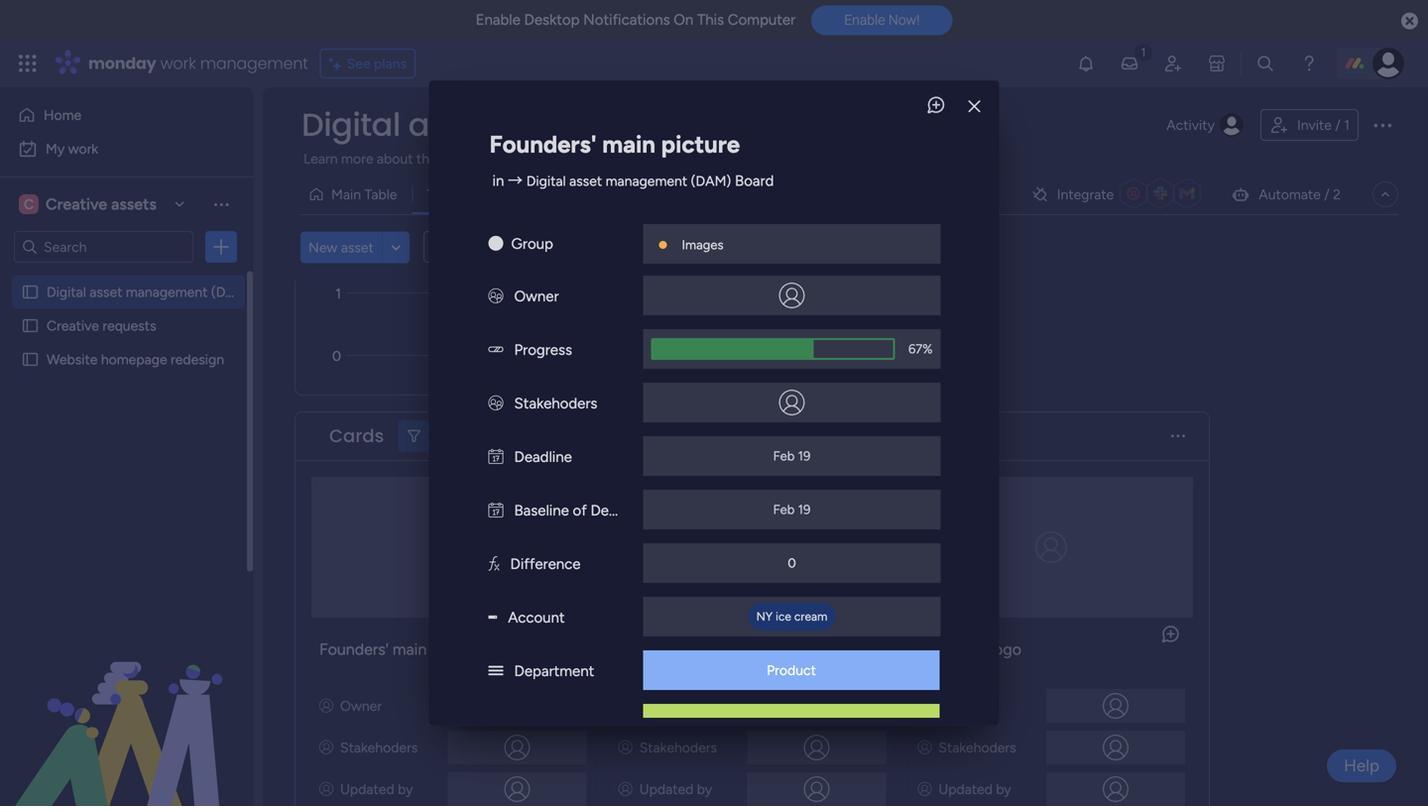 Task type: locate. For each thing, give the bounding box(es) containing it.
lottie animation element
[[0, 606, 253, 806]]

desktop
[[524, 11, 580, 29]]

1 horizontal spatial by
[[697, 781, 712, 798]]

v2 multiple person column image
[[488, 287, 503, 305], [488, 395, 503, 412]]

1 horizontal spatial main
[[602, 130, 656, 159]]

2 horizontal spatial by
[[996, 781, 1012, 798]]

3 updated by from the left
[[939, 781, 1012, 798]]

stakehoders
[[514, 395, 598, 412], [340, 739, 418, 756], [639, 739, 717, 756], [939, 739, 1016, 756]]

website for website
[[766, 715, 817, 732]]

integrate button
[[1023, 174, 1215, 215]]

1 vertical spatial (dam)
[[691, 172, 731, 189]]

creative inside workspace selection element
[[46, 195, 107, 214]]

updated by
[[340, 781, 413, 798], [639, 781, 712, 798], [939, 781, 1012, 798]]

website for website homepage redesign
[[47, 351, 98, 368]]

computer
[[728, 11, 796, 29]]

0 horizontal spatial by
[[398, 781, 413, 798]]

1 horizontal spatial digital
[[302, 103, 401, 147]]

creative inside list box
[[47, 317, 99, 334]]

main
[[602, 130, 656, 159], [393, 640, 427, 659]]

website down creative requests
[[47, 351, 98, 368]]

dapulse person column image
[[918, 698, 932, 715], [319, 739, 333, 756], [918, 739, 932, 756]]

0 horizontal spatial picture
[[431, 640, 481, 659]]

person
[[677, 239, 719, 256]]

(dam) down https://youtu.be/9x6_kyyrn_e
[[691, 172, 731, 189]]

0 horizontal spatial deadline
[[514, 448, 572, 466]]

digital
[[302, 103, 401, 147], [526, 172, 566, 189], [47, 284, 86, 301]]

0 vertical spatial 19
[[798, 448, 811, 464]]

founders' main picture dialog
[[429, 81, 999, 806]]

card cover image image
[[736, 532, 768, 563], [1036, 532, 1067, 563]]

picture
[[661, 130, 740, 159], [431, 640, 481, 659]]

list box
[[0, 271, 253, 644]]

digital asset management (dam) inside list box
[[47, 284, 252, 301]]

monday
[[88, 52, 156, 74]]

team
[[427, 186, 460, 203]]

2 updated by from the left
[[639, 781, 712, 798]]

asset down learn more about this package of templates here: https://youtu.be/9x6_kyyrn_e button
[[569, 172, 602, 189]]

1 horizontal spatial of
[[573, 502, 587, 520]]

widget
[[489, 239, 532, 255]]

67 %
[[909, 341, 933, 357]]

public board image
[[21, 316, 40, 335], [21, 350, 40, 369]]

product
[[767, 662, 816, 679]]

workspace image
[[19, 193, 39, 215]]

2 by from the left
[[697, 781, 712, 798]]

0 vertical spatial picture
[[661, 130, 740, 159]]

see plans button
[[320, 49, 416, 78]]

main inside founders' main picture dialog
[[602, 130, 656, 159]]

1 horizontal spatial founders' main picture
[[489, 130, 740, 159]]

stakehoders for about section
[[639, 739, 717, 756]]

2 v2 multiple person column image from the top
[[488, 395, 503, 412]]

table
[[364, 186, 397, 203]]

select product image
[[18, 54, 38, 73]]

monday marketplace image
[[1207, 54, 1227, 73]]

1 horizontal spatial enable
[[844, 12, 885, 28]]

online docs button
[[716, 179, 821, 210]]

2 horizontal spatial updated by
[[939, 781, 1012, 798]]

0
[[788, 555, 796, 571]]

1 horizontal spatial work
[[160, 52, 196, 74]]

dapulse person column image for company
[[918, 781, 932, 798]]

1 vertical spatial feb 19
[[773, 502, 811, 518]]

0 vertical spatial v2 multiple person column image
[[488, 287, 503, 305]]

2 feb 19 from the top
[[773, 502, 811, 518]]

0 vertical spatial main
[[602, 130, 656, 159]]

creative right workspace icon
[[46, 195, 107, 214]]

1 19 from the top
[[798, 448, 811, 464]]

notifications image
[[1076, 54, 1096, 73]]

0 vertical spatial digital asset management (dam)
[[302, 103, 827, 147]]

work inside my work option
[[68, 140, 98, 157]]

website down product
[[766, 715, 817, 732]]

assets
[[111, 195, 157, 214]]

v2 multiple person column image down v2 columns battery column image
[[488, 395, 503, 412]]

website
[[47, 351, 98, 368], [766, 715, 817, 732]]

feb 19
[[773, 448, 811, 464], [773, 502, 811, 518]]

/ left the 1
[[1335, 117, 1341, 133]]

my work
[[46, 140, 98, 157]]

updated
[[340, 781, 394, 798], [639, 781, 694, 798], [939, 781, 993, 798]]

about section
[[619, 640, 719, 659]]

2 enable from the left
[[844, 12, 885, 28]]

0 vertical spatial of
[[498, 150, 511, 167]]

2 card cover image image from the left
[[1036, 532, 1067, 563]]

1 by from the left
[[398, 781, 413, 798]]

0 vertical spatial work
[[160, 52, 196, 74]]

notifications
[[583, 11, 670, 29]]

work right monday
[[160, 52, 196, 74]]

2 vertical spatial digital
[[47, 284, 86, 301]]

1 vertical spatial of
[[573, 502, 587, 520]]

0 vertical spatial website
[[47, 351, 98, 368]]

activity
[[1167, 117, 1215, 133]]

0 vertical spatial founders'
[[489, 130, 597, 159]]

option
[[0, 274, 253, 278]]

management inside in → digital asset management (dam) board
[[606, 172, 687, 189]]

see plans
[[347, 55, 407, 72]]

3 updated from the left
[[939, 781, 993, 798]]

1 updated from the left
[[340, 781, 394, 798]]

0 horizontal spatial founders'
[[319, 640, 389, 659]]

1 vertical spatial website
[[766, 715, 817, 732]]

list box containing digital asset management (dam)
[[0, 271, 253, 644]]

2 dapulse date column image from the top
[[488, 502, 503, 520]]

company
[[918, 640, 987, 659]]

this
[[697, 11, 724, 29]]

2 horizontal spatial digital
[[526, 172, 566, 189]]

1 card cover image image from the left
[[736, 532, 768, 563]]

dapulse person column image for company logo
[[918, 739, 932, 756]]

1 vertical spatial public board image
[[21, 350, 40, 369]]

help image
[[1299, 54, 1319, 73]]

of inside founders' main picture dialog
[[573, 502, 587, 520]]

1 vertical spatial dapulse date column image
[[488, 502, 503, 520]]

0 horizontal spatial enable
[[476, 11, 521, 29]]

invite / 1 button
[[1261, 109, 1359, 141]]

work right "my"
[[68, 140, 98, 157]]

of up in
[[498, 150, 511, 167]]

0 vertical spatial feb 19
[[773, 448, 811, 464]]

work for monday
[[160, 52, 196, 74]]

0 vertical spatial feb
[[773, 448, 795, 464]]

'24)
[[709, 502, 734, 520]]

deadline up baseline on the bottom of page
[[514, 448, 572, 466]]

1 vertical spatial feb
[[773, 502, 795, 518]]

stakehoders for founders' main picture
[[340, 739, 418, 756]]

1 vertical spatial digital asset management (dam)
[[47, 284, 252, 301]]

1 updated by from the left
[[340, 781, 413, 798]]

package
[[443, 150, 495, 167]]

deadline
[[514, 448, 572, 466], [591, 502, 648, 520]]

enable
[[476, 11, 521, 29], [844, 12, 885, 28]]

0 vertical spatial creative
[[46, 195, 107, 214]]

owner for founders' main picture
[[340, 698, 382, 715]]

0 horizontal spatial /
[[1324, 186, 1330, 203]]

asset up creative requests
[[90, 284, 122, 301]]

website inside founders' main picture dialog
[[766, 715, 817, 732]]

public board image for creative requests
[[21, 316, 40, 335]]

1 vertical spatial work
[[68, 140, 98, 157]]

integrate
[[1057, 186, 1114, 203]]

1 feb 19 from the top
[[773, 448, 811, 464]]

1 horizontal spatial website
[[766, 715, 817, 732]]

dapulse person column image
[[319, 698, 333, 715], [619, 739, 633, 756], [319, 781, 333, 798], [619, 781, 633, 798], [918, 781, 932, 798]]

dapulse date column image for deadline
[[488, 448, 503, 466]]

1 horizontal spatial /
[[1335, 117, 1341, 133]]

v2 columns battery column image
[[488, 341, 503, 359]]

1 vertical spatial deadline
[[591, 502, 648, 520]]

picture inside founders' main picture dialog
[[661, 130, 740, 159]]

account
[[508, 609, 565, 627]]

1 vertical spatial creative
[[47, 317, 99, 334]]

1 vertical spatial founders' main picture
[[319, 640, 481, 659]]

home
[[44, 107, 82, 123]]

(dam) up redesign
[[211, 284, 252, 301]]

0 horizontal spatial digital asset management (dam)
[[47, 284, 252, 301]]

owner
[[514, 287, 559, 305], [340, 698, 382, 715], [639, 698, 681, 715], [939, 698, 980, 715]]

1 feb from the top
[[773, 448, 795, 464]]

by for section
[[697, 781, 712, 798]]

card cover image image for section
[[736, 532, 768, 563]]

redesign
[[171, 351, 224, 368]]

v2 sun image
[[488, 235, 503, 253]]

enable for enable desktop notifications on this computer
[[476, 11, 521, 29]]

1 vertical spatial digital
[[526, 172, 566, 189]]

1 enable from the left
[[476, 11, 521, 29]]

home link
[[12, 99, 241, 131]]

creative requests
[[47, 317, 156, 334]]

on
[[674, 11, 694, 29]]

2 feb from the top
[[773, 502, 795, 518]]

asset right new
[[341, 239, 374, 256]]

creative for creative requests
[[47, 317, 99, 334]]

row group
[[304, 469, 1201, 806]]

enable left desktop
[[476, 11, 521, 29]]

updated for company
[[939, 781, 993, 798]]

/ left 2
[[1324, 186, 1330, 203]]

deadline left (08
[[591, 502, 648, 520]]

2 updated from the left
[[639, 781, 694, 798]]

person button
[[645, 231, 731, 263]]

1 horizontal spatial picture
[[661, 130, 740, 159]]

creative
[[46, 195, 107, 214], [47, 317, 99, 334]]

1 horizontal spatial card cover image image
[[1036, 532, 1067, 563]]

1 vertical spatial main
[[393, 640, 427, 659]]

owner inside founders' main picture dialog
[[514, 287, 559, 305]]

difference
[[510, 555, 581, 573]]

of right baseline on the bottom of page
[[573, 502, 587, 520]]

in
[[492, 172, 504, 190]]

of inside button
[[498, 150, 511, 167]]

1 horizontal spatial updated by
[[639, 781, 712, 798]]

add widget
[[460, 239, 532, 255]]

of
[[498, 150, 511, 167], [573, 502, 587, 520]]

here:
[[580, 150, 612, 167]]

asset
[[408, 103, 493, 147], [569, 172, 602, 189], [341, 239, 374, 256], [90, 284, 122, 301]]

→
[[508, 172, 523, 190]]

digital right public board image
[[47, 284, 86, 301]]

1 public board image from the top
[[21, 316, 40, 335]]

1 vertical spatial v2 multiple person column image
[[488, 395, 503, 412]]

updated for founders'
[[340, 781, 394, 798]]

digital up more
[[302, 103, 401, 147]]

workload
[[464, 186, 522, 203]]

digital down the templates
[[526, 172, 566, 189]]

2 vertical spatial (dam)
[[211, 284, 252, 301]]

0 horizontal spatial updated by
[[340, 781, 413, 798]]

see
[[347, 55, 371, 72]]

enable inside button
[[844, 12, 885, 28]]

feb
[[773, 448, 795, 464], [773, 502, 795, 518]]

2 horizontal spatial updated
[[939, 781, 993, 798]]

v2 function image
[[488, 555, 499, 573]]

0 vertical spatial founders' main picture
[[489, 130, 740, 159]]

asset inside list box
[[90, 284, 122, 301]]

v2 multiple person column image for owner
[[488, 287, 503, 305]]

/ for 1
[[1335, 117, 1341, 133]]

invite members image
[[1163, 54, 1183, 73]]

digital asset management (dam) up requests
[[47, 284, 252, 301]]

1 dapulse date column image from the top
[[488, 448, 503, 466]]

2 19 from the top
[[798, 502, 811, 518]]

0 horizontal spatial updated
[[340, 781, 394, 798]]

by
[[398, 781, 413, 798], [697, 781, 712, 798], [996, 781, 1012, 798]]

stakehoders inside founders' main picture dialog
[[514, 395, 598, 412]]

v2 multiple person column image down add widget
[[488, 287, 503, 305]]

0 vertical spatial dapulse date column image
[[488, 448, 503, 466]]

0 horizontal spatial founders' main picture
[[319, 640, 481, 659]]

(dam) up board
[[726, 103, 827, 147]]

0 horizontal spatial card cover image image
[[736, 532, 768, 563]]

/ inside button
[[1335, 117, 1341, 133]]

digital asset management (dam) up learn more about this package of templates here: https://youtu.be/9x6_kyyrn_e
[[302, 103, 827, 147]]

mar
[[680, 502, 705, 520]]

dapulse date column image
[[488, 448, 503, 466], [488, 502, 503, 520]]

creative left requests
[[47, 317, 99, 334]]

1 image
[[1135, 41, 1153, 63]]

1 vertical spatial 19
[[798, 502, 811, 518]]

dapulse person column image for founders'
[[319, 781, 333, 798]]

work
[[160, 52, 196, 74], [68, 140, 98, 157]]

baseline
[[514, 502, 569, 520]]

enable left now!
[[844, 12, 885, 28]]

0 vertical spatial /
[[1335, 117, 1341, 133]]

ice
[[776, 609, 791, 624]]

0 horizontal spatial work
[[68, 140, 98, 157]]

0 horizontal spatial digital
[[47, 284, 86, 301]]

updated by for founders'
[[340, 781, 413, 798]]

docs
[[774, 186, 806, 203]]

0 vertical spatial public board image
[[21, 316, 40, 335]]

2 public board image from the top
[[21, 350, 40, 369]]

1 v2 multiple person column image from the top
[[488, 287, 503, 305]]

0 horizontal spatial website
[[47, 351, 98, 368]]

1 vertical spatial /
[[1324, 186, 1330, 203]]

add widget button
[[423, 231, 541, 263]]

1
[[1344, 117, 1350, 133]]

main table button
[[301, 179, 412, 210]]

home option
[[12, 99, 241, 131]]

row group containing founders' main picture
[[304, 469, 1201, 806]]

digital inside list box
[[47, 284, 86, 301]]

feb 19 for deadline
[[773, 448, 811, 464]]

website inside list box
[[47, 351, 98, 368]]

management
[[200, 52, 308, 74], [500, 103, 718, 147], [606, 172, 687, 189], [126, 284, 208, 301]]

feb for deadline
[[773, 448, 795, 464]]

0 horizontal spatial of
[[498, 150, 511, 167]]

19
[[798, 448, 811, 464], [798, 502, 811, 518]]

1 horizontal spatial updated
[[639, 781, 694, 798]]

1 horizontal spatial founders'
[[489, 130, 597, 159]]

3 by from the left
[[996, 781, 1012, 798]]



Task type: vqa. For each thing, say whether or not it's contained in the screenshot.
bottommost dapulse date column icon
yes



Task type: describe. For each thing, give the bounding box(es) containing it.
asset inside in → digital asset management (dam) board
[[569, 172, 602, 189]]

feb 19 for baseline of deadline (08 mar '24)
[[773, 502, 811, 518]]

requests
[[103, 317, 156, 334]]

dapulse person column image for founders' main picture
[[319, 739, 333, 756]]

19 for deadline
[[798, 448, 811, 464]]

section
[[667, 640, 719, 659]]

ny
[[756, 609, 773, 624]]

(08
[[652, 502, 676, 520]]

stakehoders for company logo
[[939, 739, 1016, 756]]

homepage
[[101, 351, 167, 368]]

about
[[619, 640, 663, 659]]

1 horizontal spatial digital asset management (dam)
[[302, 103, 827, 147]]

department
[[514, 662, 594, 680]]

(dam) inside list box
[[211, 284, 252, 301]]

updated by for company
[[939, 781, 1012, 798]]

search everything image
[[1256, 54, 1276, 73]]

more
[[341, 150, 373, 167]]

now!
[[889, 12, 920, 28]]

more dots image
[[1171, 429, 1185, 444]]

(dam) inside in → digital asset management (dam) board
[[691, 172, 731, 189]]

enable for enable now!
[[844, 12, 885, 28]]

updated by for about
[[639, 781, 712, 798]]

v2 status image
[[488, 662, 503, 680]]

cream
[[794, 609, 828, 624]]

monday work management
[[88, 52, 308, 74]]

new asset
[[308, 239, 374, 256]]

asset inside button
[[341, 239, 374, 256]]

my
[[46, 140, 65, 157]]

enable now!
[[844, 12, 920, 28]]

dapulse close image
[[1402, 11, 1418, 32]]

2
[[1333, 186, 1341, 203]]

board
[[735, 172, 774, 190]]

digital asset management (dam) link
[[526, 172, 731, 189]]

angle down image
[[391, 240, 401, 255]]

help
[[1344, 756, 1380, 776]]

enable desktop notifications on this computer
[[476, 11, 796, 29]]

plans
[[374, 55, 407, 72]]

images
[[682, 237, 724, 253]]

channel
[[514, 716, 569, 734]]

owner for company logo
[[939, 698, 980, 715]]

dapulse person column image for about
[[619, 781, 633, 798]]

team workload button
[[412, 179, 537, 210]]

automate / 2
[[1259, 186, 1341, 203]]

enable now! button
[[812, 5, 953, 35]]

learn
[[304, 150, 338, 167]]

67
[[909, 341, 923, 357]]

creative for creative assets
[[46, 195, 107, 214]]

lottie animation image
[[0, 606, 253, 806]]

dapulse date column image for baseline of deadline (08 mar '24)
[[488, 502, 503, 520]]

0 vertical spatial digital
[[302, 103, 401, 147]]

collaborative
[[559, 186, 641, 203]]

founders' main picture inside dialog
[[489, 130, 740, 159]]

collapse board header image
[[1378, 186, 1394, 202]]

0 vertical spatial (dam)
[[726, 103, 827, 147]]

19 for baseline of deadline (08 mar '24)
[[798, 502, 811, 518]]

v2 dropdown column image
[[488, 609, 497, 627]]

/ for 2
[[1324, 186, 1330, 203]]

online
[[731, 186, 771, 203]]

activity button
[[1159, 109, 1253, 141]]

workspace selection element
[[19, 192, 160, 216]]

help button
[[1327, 750, 1397, 783]]

company logo
[[918, 640, 1022, 659]]

work for my
[[68, 140, 98, 157]]

creative assets
[[46, 195, 157, 214]]

founders' inside dialog
[[489, 130, 597, 159]]

john smith image
[[1373, 48, 1404, 79]]

automate
[[1259, 186, 1321, 203]]

website homepage redesign
[[47, 351, 224, 368]]

public board image
[[21, 283, 40, 302]]

Cards field
[[324, 424, 389, 449]]

owner for about section
[[639, 698, 681, 715]]

my work link
[[12, 133, 241, 165]]

group
[[511, 235, 553, 253]]

learn more about this package of templates here: https://youtu.be/9x6_kyyrn_e
[[304, 150, 806, 167]]

ny ice cream
[[756, 609, 828, 624]]

baseline of deadline (08 mar '24)
[[514, 502, 734, 520]]

cards
[[329, 424, 384, 449]]

about
[[377, 150, 413, 167]]

collaborative whiteboard
[[559, 186, 718, 203]]

main table
[[331, 186, 397, 203]]

update feed image
[[1120, 54, 1140, 73]]

by for main
[[398, 781, 413, 798]]

close image
[[969, 99, 980, 114]]

1 vertical spatial picture
[[431, 640, 481, 659]]

new asset button
[[301, 231, 382, 263]]

learn more about this package of templates here: https://youtu.be/9x6_kyyrn_e button
[[301, 147, 878, 171]]

team workload
[[427, 186, 522, 203]]

my work option
[[12, 133, 241, 165]]

by for logo
[[996, 781, 1012, 798]]

in → digital asset management (dam) board
[[492, 172, 774, 190]]

digital inside in → digital asset management (dam) board
[[526, 172, 566, 189]]

main
[[331, 186, 361, 203]]

v2 multiple person column image for stakehoders
[[488, 395, 503, 412]]

invite
[[1297, 117, 1332, 133]]

v2 status image
[[488, 716, 503, 734]]

collaborative whiteboard button
[[537, 179, 718, 210]]

management inside list box
[[126, 284, 208, 301]]

online docs
[[731, 186, 806, 203]]

Search in workspace field
[[42, 236, 166, 258]]

1 horizontal spatial deadline
[[591, 502, 648, 520]]

card cover image image for logo
[[1036, 532, 1067, 563]]

0 horizontal spatial main
[[393, 640, 427, 659]]

logo
[[990, 640, 1022, 659]]

templates
[[515, 150, 577, 167]]

progress
[[514, 341, 572, 359]]

new
[[308, 239, 338, 256]]

whiteboard
[[645, 186, 718, 203]]

add
[[460, 239, 486, 255]]

1 vertical spatial founders'
[[319, 640, 389, 659]]

asset up package
[[408, 103, 493, 147]]

updated for about
[[639, 781, 694, 798]]

%
[[923, 341, 933, 357]]

c
[[24, 196, 34, 213]]

feb for baseline of deadline (08 mar '24)
[[773, 502, 795, 518]]

https://youtu.be/9x6_kyyrn_e
[[615, 150, 806, 167]]

Digital asset management (DAM) field
[[297, 103, 832, 147]]

public board image for website homepage redesign
[[21, 350, 40, 369]]

0 vertical spatial deadline
[[514, 448, 572, 466]]



